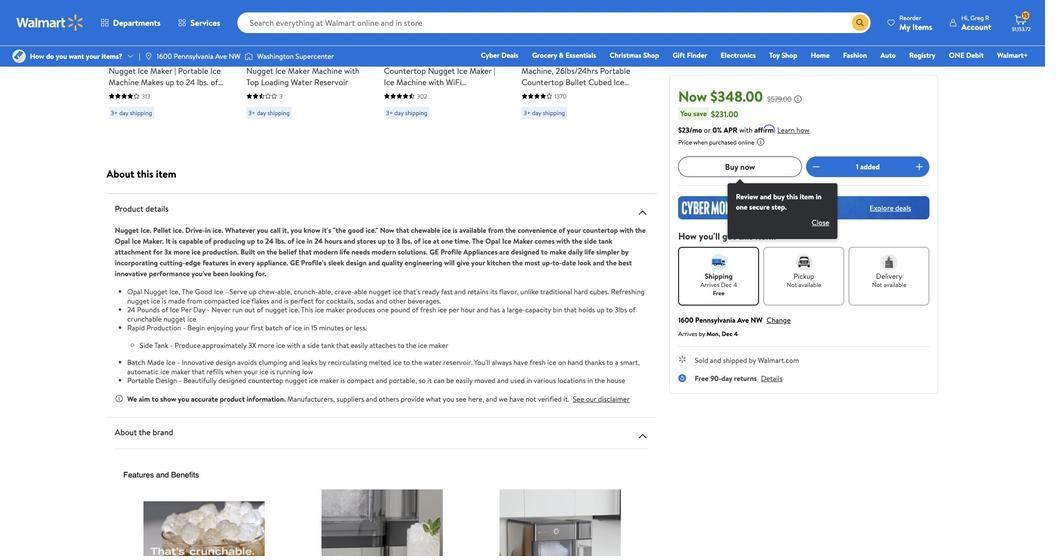 Task type: describe. For each thing, give the bounding box(es) containing it.
of right "out"
[[257, 305, 264, 315]]

step.
[[772, 202, 787, 212]]

1600 for 1600 pennsylvania ave nw
[[157, 51, 172, 61]]

intent image for pickup image
[[796, 254, 813, 271]]

a inside batch made ice - innovative design avoids clumping and leaks by recirculating melted ice to the water reservoir. you'll always have fresh ice on hand thanks to a smart, automatic ice maker that refills when your ice is running low portable design - beautifully designed countertop nugget ice maker is compact and portable, so it can be easily moved and used in various locations in the house
[[616, 357, 619, 368]]

the up appliance.
[[267, 247, 277, 257]]

1 able, from the left
[[278, 287, 292, 297]]

locations
[[558, 376, 586, 386]]

change
[[767, 315, 791, 325]]

- left serve
[[225, 287, 228, 297]]

product group containing $399.90
[[246, 0, 361, 140]]

maker inside 'nugget ice. pellet ice. drive-in ice. whatever you call it, you know it's "the good ice." now that chewable ice is available from the convenience of your countertop with the opal ice maker. it is capable of producing up to 24 lbs. of ice in 24 hours and stores up to 3 lbs. of ice at one time. the opal ice maker comes with the side tank attachment for 3x more ice production. built on the belief that modern life needs modern solutions. ge profile appliances are designed to make daily life simpler by incorporating cutting-edge features in every appliance. ge profile's sleek design and quality engineering will give your kitchen the most up-to-date look and the best innovative performance you've been looking for.'
[[514, 236, 533, 246]]

ice down ice,
[[170, 305, 179, 315]]

christmas shop link
[[606, 50, 664, 61]]

shop for toy shop
[[782, 50, 798, 60]]

nugget inside opal nugget ice, the good ice - serve up chew-able, crunch-able, crave-able nugget ice that's ready fast and retains its flavor, unlike traditional hard cubes. refreshing nugget ice is made from compacted ice flakes and is perfect for cocktails, sodas and other beverages. 24 pounds of ice per day - never run out of nugget ice. this ice maker produces one pound of fresh ice per hour and has a large-capacity bin that holds up to 3lbs of crunchable nugget ice
[[144, 287, 168, 297]]

best
[[619, 258, 633, 268]]

1370
[[555, 92, 567, 100]]

you right it,
[[291, 225, 302, 236]]

opal inside sponsored now $449.00 $529.00 ge profile opal 2.0 | countertop nugget ice maker | ice machine with wifi connectivity | smart home kitchen essentials | stainless steel
[[423, 53, 440, 65]]

your left the first
[[235, 323, 249, 333]]

up right serve
[[249, 287, 257, 297]]

nugget ice. pellet ice. drive-in ice. whatever you call it, you know it's "the good ice." now that chewable ice is available from the convenience of your countertop with the opal ice maker. it is capable of producing up to 24 lbs. of ice in 24 hours and stores up to 3 lbs. of ice at one time. the opal ice maker comes with the side tank attachment for 3x more ice production. built on the belief that modern life needs modern solutions. ge profile appliances are designed to make daily life simpler by incorporating cutting-edge features in every appliance. ge profile's sleek design and quality engineering will give your kitchen the most up-to-date look and the best innovative performance you've been looking for.
[[115, 225, 646, 279]]

design inside batch made ice - innovative design avoids clumping and leaks by recirculating melted ice to the water reservoir. you'll always have fresh ice on hand thanks to a smart, automatic ice maker that refills when your ice is running low portable design - beautifully designed countertop nugget ice maker is compact and portable, so it can be easily moved and used in various locations in the house
[[216, 357, 236, 368]]

design inside 'nugget ice. pellet ice. drive-in ice. whatever you call it, you know it's "the good ice." now that chewable ice is available from the convenience of your countertop with the opal ice maker. it is capable of producing up to 24 lbs. of ice in 24 hours and stores up to 3 lbs. of ice at one time. the opal ice maker comes with the side tank attachment for 3x more ice production. built on the belief that modern life needs modern solutions. ge profile appliances are designed to make daily life simpler by incorporating cutting-edge features in every appliance. ge profile's sleek design and quality engineering will give your kitchen the most up-to-date look and the best innovative performance you've been looking for.'
[[346, 258, 367, 268]]

you right do in the top left of the page
[[56, 51, 67, 61]]

maker up water
[[429, 340, 449, 350]]

supercenter
[[296, 51, 334, 61]]

begin
[[188, 323, 205, 333]]

out
[[245, 305, 255, 315]]

used
[[511, 376, 525, 386]]

by inside 1600 pennsylvania ave nw change arrives by mon, dec 4
[[699, 330, 706, 338]]

this for review and buy this item in one secure step. close
[[787, 192, 799, 202]]

24 inside opal nugget ice, the good ice - serve up chew-able, crunch-able, crave-able nugget ice that's ready fast and retains its flavor, unlike traditional hard cubes. refreshing nugget ice is made from compacted ice flakes and is perfect for cocktails, sodas and other beverages. 24 pounds of ice per day - never run out of nugget ice. this ice maker produces one pound of fresh ice per hour and has a large-capacity bin that holds up to 3lbs of crunchable nugget ice
[[127, 305, 135, 315]]

countertop inside 'nugget ice. pellet ice. drive-in ice. whatever you call it, you know it's "the good ice." now that chewable ice is available from the convenience of your countertop with the opal ice maker. it is capable of producing up to 24 lbs. of ice in 24 hours and stores up to 3 lbs. of ice at one time. the opal ice maker comes with the side tank attachment for 3x more ice production. built on the belief that modern life needs modern solutions. ge profile appliances are designed to make daily life simpler by incorporating cutting-edge features in every appliance. ge profile's sleek design and quality engineering will give your kitchen the most up-to-date look and the best innovative performance you've been looking for.'
[[583, 225, 619, 236]]

day inside $399.00 ge profile opal | countertop nugget ice maker | portable ice machine makes up to 24 lbs. of ice per day | stainless steel finish
[[135, 88, 149, 99]]

profile inside 'nugget ice. pellet ice. drive-in ice. whatever you call it, you know it's "the good ice." now that chewable ice is available from the convenience of your countertop with the opal ice maker. it is capable of producing up to 24 lbs. of ice in 24 hours and stores up to 3 lbs. of ice at one time. the opal ice maker comes with the side tank attachment for 3x more ice production. built on the belief that modern life needs modern solutions. ge profile appliances are designed to make daily life simpler by incorporating cutting-edge features in every appliance. ge profile's sleek design and quality engineering will give your kitchen the most up-to-date look and the best innovative performance you've been looking for.'
[[441, 247, 462, 257]]

ice right 2.0
[[457, 65, 468, 76]]

ice down the know
[[296, 236, 305, 246]]

whatever
[[225, 225, 255, 236]]

review
[[737, 192, 759, 202]]

Walmart Site-Wide search field
[[237, 12, 871, 33]]

to up quality
[[388, 236, 395, 246]]

of inside $399.00 ge profile opal | countertop nugget ice maker | portable ice machine makes up to 24 lbs. of ice per day | stainless steel finish
[[211, 76, 218, 88]]

designed inside 'nugget ice. pellet ice. drive-in ice. whatever you call it, you know it's "the good ice." now that chewable ice is available from the convenience of your countertop with the opal ice maker. it is capable of producing up to 24 lbs. of ice in 24 hours and stores up to 3 lbs. of ice at one time. the opal ice maker comes with the side tank attachment for 3x more ice production. built on the belief that modern life needs modern solutions. ge profile appliances are designed to make daily life simpler by incorporating cutting-edge features in every appliance. ge profile's sleek design and quality engineering will give your kitchen the most up-to-date look and the best innovative performance you've been looking for.'
[[511, 247, 540, 257]]

how do you want your items?
[[30, 51, 122, 61]]

the up daily
[[572, 236, 583, 246]]

the inside opal nugget ice, the good ice - serve up chew-able, crunch-able, crave-able nugget ice that's ready fast and retains its flavor, unlike traditional hard cubes. refreshing nugget ice is made from compacted ice flakes and is perfect for cocktails, sodas and other beverages. 24 pounds of ice per day - never run out of nugget ice. this ice maker produces one pound of fresh ice per hour and has a large-capacity bin that holds up to 3lbs of crunchable nugget ice
[[182, 287, 193, 297]]

your up daily
[[567, 225, 581, 236]]

price when purchased online
[[679, 138, 755, 147]]

add for $399.90
[[263, 3, 278, 14]]

kitchen
[[487, 258, 511, 268]]

one
[[950, 50, 965, 60]]

nugget up crunchable
[[127, 296, 149, 306]]

machine inside sponsored $399.90 northair 44lb self-dispensing nugget ice maker machine with top loading water reservoir
[[312, 65, 343, 76]]

0 horizontal spatial or
[[346, 323, 353, 333]]

walmart.com
[[759, 355, 800, 366]]

ice left the at
[[423, 236, 432, 246]]

tank inside 'nugget ice. pellet ice. drive-in ice. whatever you call it, you know it's "the good ice." now that chewable ice is available from the convenience of your countertop with the opal ice maker. it is capable of producing up to 24 lbs. of ice in 24 hours and stores up to 3 lbs. of ice at one time. the opal ice maker comes with the side tank attachment for 3x more ice production. built on the belief that modern life needs modern solutions. ge profile appliances are designed to make daily life simpler by incorporating cutting-edge features in every appliance. ge profile's sleek design and quality engineering will give your kitchen the most up-to-date look and the best innovative performance you've been looking for.'
[[599, 236, 613, 246]]

&
[[559, 50, 564, 60]]

- left never
[[207, 305, 210, 315]]

smart
[[436, 88, 457, 99]]

pickup
[[794, 271, 815, 282]]

unlike
[[521, 287, 539, 297]]

what
[[426, 394, 441, 404]]

shipping arrives dec 4 free
[[701, 271, 738, 298]]

the left brand
[[139, 426, 151, 438]]

you save $231.00
[[681, 108, 739, 120]]

about for about the brand
[[115, 426, 137, 438]]

and left used
[[498, 376, 509, 386]]

learn more about strikethrough prices image
[[795, 95, 803, 103]]

steel inside sponsored now $449.00 $529.00 ge profile opal 2.0 | countertop nugget ice maker | ice machine with wifi connectivity | smart home kitchen essentials | stainless steel
[[384, 110, 402, 122]]

we
[[499, 394, 508, 404]]

ge inside $399.00 ge profile opal | countertop nugget ice maker | portable ice machine makes up to 24 lbs. of ice per day | stainless steel finish
[[109, 53, 120, 65]]

not for delivery
[[873, 280, 883, 289]]

that up recirculating
[[337, 340, 349, 350]]

now inside 'nugget ice. pellet ice. drive-in ice. whatever you call it, you know it's "the good ice." now that chewable ice is available from the convenience of your countertop with the opal ice maker. it is capable of producing up to 24 lbs. of ice in 24 hours and stores up to 3 lbs. of ice at one time. the opal ice maker comes with the side tank attachment for 3x more ice production. built on the belief that modern life needs modern solutions. ge profile appliances are designed to make daily life simpler by incorporating cutting-edge features in every appliance. ge profile's sleek design and quality engineering will give your kitchen the most up-to-date look and the best innovative performance you've been looking for.'
[[380, 225, 395, 236]]

you left see
[[443, 394, 455, 404]]

ice left made at bottom
[[151, 296, 160, 306]]

produces
[[347, 305, 376, 315]]

ice up 313
[[138, 65, 148, 76]]

and down melted
[[376, 376, 387, 386]]

that up profile's
[[299, 247, 312, 257]]

registry link
[[905, 50, 941, 61]]

0 vertical spatial 15
[[1024, 11, 1029, 20]]

convenience
[[518, 225, 557, 236]]

cyber monday deals image
[[679, 196, 930, 220]]

are
[[500, 247, 510, 257]]

approximately
[[203, 340, 247, 350]]

is left made at bottom
[[162, 296, 167, 306]]

for inside 'nugget ice. pellet ice. drive-in ice. whatever you call it, you know it's "the good ice." now that chewable ice is available from the convenience of your countertop with the opal ice maker. it is capable of producing up to 24 lbs. of ice in 24 hours and stores up to 3 lbs. of ice at one time. the opal ice maker comes with the side tank attachment for 3x more ice production. built on the belief that modern life needs modern solutions. ge profile appliances are designed to make daily life simpler by incorporating cutting-edge features in every appliance. ge profile's sleek design and quality engineering will give your kitchen the most up-to-date look and the best innovative performance you've been looking for.'
[[153, 247, 163, 257]]

1 vertical spatial have
[[510, 394, 524, 404]]

add for $72.00
[[538, 3, 553, 14]]

3x
[[164, 247, 172, 257]]

affirm image
[[755, 124, 776, 133]]

nugget right able
[[369, 287, 391, 297]]

your right want
[[86, 51, 100, 61]]

4 inside the shipping arrives dec 4 free
[[734, 280, 738, 289]]

up down ice."
[[378, 236, 386, 246]]

4 inside 1600 pennsylvania ave nw change arrives by mon, dec 4
[[735, 330, 739, 338]]

one inside opal nugget ice, the good ice - serve up chew-able, crunch-able, crave-able nugget ice that's ready fast and retains its flavor, unlike traditional hard cubes. refreshing nugget ice is made from compacted ice flakes and is perfect for cocktails, sodas and other beverages. 24 pounds of ice per day - never run out of nugget ice. this ice maker produces one pound of fresh ice per hour and has a large-capacity bin that holds up to 3lbs of crunchable nugget ice
[[377, 305, 389, 315]]

with inside sponsored now $449.00 $529.00 ge profile opal 2.0 | countertop nugget ice maker | ice machine with wifi connectivity | smart home kitchen essentials | stainless steel
[[429, 76, 444, 88]]

information.
[[247, 394, 286, 404]]

ice left per
[[438, 305, 447, 315]]

ice left flakes
[[241, 296, 250, 306]]

nugget inside sponsored $399.90 northair 44lb self-dispensing nugget ice maker machine with top loading water reservoir
[[246, 65, 274, 76]]

perfect
[[291, 296, 314, 306]]

24 inside $399.00 ge profile opal | countertop nugget ice maker | portable ice machine makes up to 24 lbs. of ice per day | stainless steel finish
[[186, 76, 195, 88]]

ionchill quick cube ice machine, 26lbs/24hrs portable countertop bullet cubed ice maker image
[[522, 0, 618, 11]]

the left water
[[412, 357, 423, 368]]

ice inside batch made ice - innovative design avoids clumping and leaks by recirculating melted ice to the water reservoir. you'll always have fresh ice on hand thanks to a smart, automatic ice maker that refills when your ice is running low portable design - beautifully designed countertop nugget ice maker is compact and portable, so it can be easily moved and used in various locations in the house
[[166, 357, 176, 368]]

compacted
[[204, 296, 239, 306]]

nw for 1600 pennsylvania ave nw
[[229, 51, 241, 61]]

now up you
[[679, 86, 708, 106]]

call
[[270, 225, 281, 236]]

purchased
[[710, 138, 737, 147]]

ionchill
[[522, 53, 548, 65]]

incorporating
[[115, 258, 158, 268]]

nugget up batch
[[265, 305, 288, 315]]

see
[[573, 394, 585, 404]]

ice up edge
[[192, 247, 201, 257]]

more inside 'nugget ice. pellet ice. drive-in ice. whatever you call it, you know it's "the good ice." now that chewable ice is available from the convenience of your countertop with the opal ice maker. it is capable of producing up to 24 lbs. of ice in 24 hours and stores up to 3 lbs. of ice at one time. the opal ice maker comes with the side tank attachment for 3x more ice production. built on the belief that modern life needs modern solutions. ge profile appliances are designed to make daily life simpler by incorporating cutting-edge features in every appliance. ge profile's sleek design and quality engineering will give your kitchen the most up-to-date look and the best innovative performance you've been looking for.'
[[174, 247, 190, 257]]

automatic
[[127, 366, 159, 377]]

production.
[[202, 247, 239, 257]]

water
[[424, 357, 442, 368]]

ice up "various"
[[548, 357, 557, 368]]

made
[[168, 296, 185, 306]]

to inside $399.00 ge profile opal | countertop nugget ice maker | portable ice machine makes up to 24 lbs. of ice per day | stainless steel finish
[[176, 76, 184, 88]]

now inside now $72.00 $102.00 ionchill quick cube ice machine, 26lbs/24hrs portable countertop bullet cubed ice maker
[[522, 38, 540, 51]]

product group containing now $449.00
[[384, 0, 499, 140]]

change button
[[767, 315, 791, 325]]

opal nugget ice, the good ice - serve up chew-able, crunch-able, crave-able nugget ice that's ready fast and retains its flavor, unlike traditional hard cubes. refreshing nugget ice is made from compacted ice flakes and is perfect for cocktails, sodas and other beverages. 24 pounds of ice per day - never run out of nugget ice. this ice maker produces one pound of fresh ice per hour and has a large-capacity bin that holds up to 3lbs of crunchable nugget ice
[[127, 287, 645, 324]]

it's
[[322, 225, 331, 236]]

ice up produce
[[187, 314, 196, 324]]

per inside opal nugget ice, the good ice - serve up chew-able, crunch-able, crave-able nugget ice that's ready fast and retains its flavor, unlike traditional hard cubes. refreshing nugget ice is made from compacted ice flakes and is perfect for cocktails, sodas and other beverages. 24 pounds of ice per day - never run out of nugget ice. this ice maker produces one pound of fresh ice per hour and has a large-capacity bin that holds up to 3lbs of crunchable nugget ice
[[181, 305, 192, 315]]

product group containing $399.00
[[109, 0, 224, 140]]

dec inside the shipping arrives dec 4 free
[[722, 280, 732, 289]]

maker inside $399.00 ge profile opal | countertop nugget ice maker | portable ice machine makes up to 24 lbs. of ice per day | stainless steel finish
[[150, 65, 173, 76]]

$449.00
[[405, 38, 439, 51]]

walmart+
[[998, 50, 1029, 60]]

sponsored now $449.00 $529.00 ge profile opal 2.0 | countertop nugget ice maker | ice machine with wifi connectivity | smart home kitchen essentials | stainless steel
[[384, 27, 496, 122]]

you right show
[[178, 394, 189, 404]]

verified
[[538, 394, 562, 404]]

the down simpler
[[607, 258, 617, 268]]

not for pickup
[[787, 280, 798, 289]]

and left others
[[366, 394, 377, 404]]

your inside batch made ice - innovative design avoids clumping and leaks by recirculating melted ice to the water reservoir. you'll always have fresh ice on hand thanks to a smart, automatic ice maker that refills when your ice is running low portable design - beautifully designed countertop nugget ice maker is compact and portable, so it can be easily moved and used in various locations in the house
[[244, 366, 258, 377]]

about this item
[[107, 167, 177, 181]]

3+ day shipping for northair
[[249, 108, 290, 117]]

ice right good
[[214, 287, 223, 297]]

the left house at the bottom of page
[[595, 376, 606, 386]]

ice right cube
[[594, 53, 604, 65]]

to up 'portable,'
[[404, 357, 410, 368]]

3+ day shipping for $102.00
[[524, 108, 565, 117]]

and right flakes
[[271, 296, 283, 306]]

ice right chewable
[[442, 225, 451, 236]]

finish
[[109, 99, 129, 110]]

dec inside 1600 pennsylvania ave nw change arrives by mon, dec 4
[[722, 330, 733, 338]]

about for about this item
[[107, 167, 134, 181]]

first
[[251, 323, 264, 333]]

0 horizontal spatial item
[[156, 167, 177, 181]]

registry
[[910, 50, 936, 60]]

suppliers
[[337, 394, 364, 404]]

0 horizontal spatial a
[[302, 340, 306, 350]]

- right the design
[[179, 376, 182, 386]]

ave for 1600 pennsylvania ave nw
[[215, 51, 227, 61]]

ice left 313
[[109, 88, 119, 99]]

1 vertical spatial more
[[258, 340, 275, 350]]

that left chewable
[[396, 225, 410, 236]]

 image for 1600 pennsylvania ave nw
[[145, 52, 153, 60]]

add to cart image
[[251, 2, 263, 15]]

product details image
[[637, 207, 649, 219]]

ice up attachment
[[132, 236, 141, 246]]

batch
[[127, 357, 145, 368]]

to right aim
[[152, 394, 159, 404]]

3+ day shipping for profile
[[111, 108, 152, 117]]

of right batch
[[285, 323, 291, 333]]

1 vertical spatial 15
[[311, 323, 318, 333]]

with up running
[[287, 340, 301, 350]]

is left compact
[[341, 376, 345, 386]]

in up our
[[588, 376, 593, 386]]

day for $72.00
[[533, 108, 542, 117]]

1  added
[[857, 162, 880, 172]]

ice right the cubed on the top of the page
[[614, 76, 625, 88]]

secure
[[750, 202, 770, 212]]

hand
[[568, 357, 583, 368]]

of up the production.
[[205, 236, 212, 246]]

up right holds on the bottom of the page
[[597, 305, 605, 315]]

with inside sponsored $399.90 northair 44lb self-dispensing nugget ice maker machine with top loading water reservoir
[[344, 65, 360, 76]]

you left call
[[257, 225, 268, 236]]

a inside opal nugget ice, the good ice - serve up chew-able, crunch-able, crave-able nugget ice that's ready fast and retains its flavor, unlike traditional hard cubes. refreshing nugget ice is made from compacted ice flakes and is perfect for cocktails, sodas and other beverages. 24 pounds of ice per day - never run out of nugget ice. this ice maker produces one pound of fresh ice per hour and has a large-capacity bin that holds up to 3lbs of crunchable nugget ice
[[502, 305, 506, 315]]

"the
[[333, 225, 346, 236]]

- left innovative
[[177, 357, 180, 368]]

crunchable
[[127, 314, 162, 324]]

3 inside product group
[[280, 92, 283, 100]]

how for how you'll get this item:
[[679, 230, 697, 243]]

add to cart image for sponsored
[[388, 2, 401, 15]]

sponsored for $399.90
[[246, 27, 275, 36]]

toy shop link
[[765, 50, 803, 61]]

grocery
[[532, 50, 558, 60]]

from inside 'nugget ice. pellet ice. drive-in ice. whatever you call it, you know it's "the good ice." now that chewable ice is available from the convenience of your countertop with the opal ice maker. it is capable of producing up to 24 lbs. of ice in 24 hours and stores up to 3 lbs. of ice at one time. the opal ice maker comes with the side tank attachment for 3x more ice production. built on the belief that modern life needs modern solutions. ge profile appliances are designed to make daily life simpler by incorporating cutting-edge features in every appliance. ge profile's sleek design and quality engineering will give your kitchen the most up-to-date look and the best innovative performance you've been looking for.'
[[489, 225, 504, 236]]

$529.00
[[443, 39, 468, 49]]

3 inside 'nugget ice. pellet ice. drive-in ice. whatever you call it, you know it's "the good ice." now that chewable ice is available from the convenience of your countertop with the opal ice maker. it is capable of producing up to 24 lbs. of ice in 24 hours and stores up to 3 lbs. of ice at one time. the opal ice maker comes with the side tank attachment for 3x more ice production. built on the belief that modern life needs modern solutions. ge profile appliances are designed to make daily life simpler by incorporating cutting-edge features in every appliance. ge profile's sleek design and quality engineering will give your kitchen the most up-to-date look and the best innovative performance you've been looking for.'
[[396, 236, 400, 246]]

toy
[[770, 50, 780, 60]]

ice up manufacturers,
[[309, 376, 318, 386]]

maker right low
[[320, 376, 339, 386]]

and left the leaks
[[289, 357, 300, 368]]

ice right this
[[315, 305, 324, 315]]

and down simpler
[[593, 258, 605, 268]]

performance
[[149, 269, 190, 279]]

it.
[[564, 394, 570, 404]]

lbs. inside $399.00 ge profile opal | countertop nugget ice maker | portable ice machine makes up to 24 lbs. of ice per day | stainless steel finish
[[197, 76, 209, 88]]

0 horizontal spatial this
[[137, 167, 154, 181]]

fresh inside opal nugget ice, the good ice - serve up chew-able, crunch-able, crave-able nugget ice that's ready fast and retains its flavor, unlike traditional hard cubes. refreshing nugget ice is made from compacted ice flakes and is perfect for cocktails, sodas and other beverages. 24 pounds of ice per day - never run out of nugget ice. this ice maker produces one pound of fresh ice per hour and has a large-capacity bin that holds up to 3lbs of crunchable nugget ice
[[421, 305, 437, 315]]

one debit
[[950, 50, 985, 60]]

that inside opal nugget ice, the good ice - serve up chew-able, crunch-able, crave-able nugget ice that's ready fast and retains its flavor, unlike traditional hard cubes. refreshing nugget ice is made from compacted ice flakes and is perfect for cocktails, sodas and other beverages. 24 pounds of ice per day - never run out of nugget ice. this ice maker produces one pound of fresh ice per hour and has a large-capacity bin that holds up to 3lbs of crunchable nugget ice
[[564, 305, 577, 315]]

product
[[220, 394, 245, 404]]

ice right avoids
[[260, 366, 269, 377]]

per inside $399.00 ge profile opal | countertop nugget ice maker | portable ice machine makes up to 24 lbs. of ice per day | stainless steel finish
[[121, 88, 133, 99]]

countertop inside $399.00 ge profile opal | countertop nugget ice maker | portable ice machine makes up to 24 lbs. of ice per day | stainless steel finish
[[170, 53, 212, 65]]

features
[[203, 258, 229, 268]]

1 vertical spatial tank
[[321, 340, 335, 350]]

add to cart image for now
[[526, 2, 538, 15]]

the down product details icon
[[636, 225, 646, 236]]

ice inside sponsored $399.90 northair 44lb self-dispensing nugget ice maker machine with top loading water reservoir
[[276, 65, 286, 76]]

water
[[291, 76, 312, 88]]

arrives inside the shipping arrives dec 4 free
[[701, 280, 720, 289]]

of up solutions.
[[414, 236, 421, 246]]

in inside review and buy this item in one secure step. close
[[816, 192, 822, 202]]

pennsylvania for 1600 pennsylvania ave nw change arrives by mon, dec 4
[[696, 315, 736, 325]]

intent image for shipping image
[[711, 254, 728, 271]]

wifi
[[446, 76, 462, 88]]

flakes
[[252, 296, 270, 306]]

24 down the know
[[315, 236, 323, 246]]

maker inside sponsored $399.90 northair 44lb self-dispensing nugget ice maker machine with top loading water reservoir
[[288, 65, 310, 76]]

ice. inside opal nugget ice, the good ice - serve up chew-able, crunch-able, crave-able nugget ice that's ready fast and retains its flavor, unlike traditional hard cubes. refreshing nugget ice is made from compacted ice flakes and is perfect for cocktails, sodas and other beverages. 24 pounds of ice per day - never run out of nugget ice. this ice maker produces one pound of fresh ice per hour and has a large-capacity bin that holds up to 3lbs of crunchable nugget ice
[[289, 305, 300, 315]]

and left has
[[477, 305, 489, 315]]

it
[[166, 236, 171, 246]]

home inside sponsored now $449.00 $529.00 ge profile opal 2.0 | countertop nugget ice maker | ice machine with wifi connectivity | smart home kitchen essentials | stainless steel
[[459, 88, 481, 99]]

free inside the shipping arrives dec 4 free
[[713, 289, 725, 298]]

essentials inside "link"
[[566, 50, 597, 60]]

to down the "comes"
[[542, 247, 548, 257]]

cyber
[[481, 50, 500, 60]]

by inside batch made ice - innovative design avoids clumping and leaks by recirculating melted ice to the water reservoir. you'll always have fresh ice on hand thanks to a smart, automatic ice maker that refills when your ice is running low portable design - beautifully designed countertop nugget ice maker is compact and portable, so it can be easily moved and used in various locations in the house
[[319, 357, 327, 368]]

$579.00
[[768, 94, 792, 104]]

opal inside $399.00 ge profile opal | countertop nugget ice maker | portable ice machine makes up to 24 lbs. of ice per day | stainless steel finish
[[147, 53, 164, 65]]

clumping
[[259, 357, 287, 368]]

portable inside batch made ice - innovative design avoids clumping and leaks by recirculating melted ice to the water reservoir. you'll always have fresh ice on hand thanks to a smart, automatic ice maker that refills when your ice is running low portable design - beautifully designed countertop nugget ice maker is compact and portable, so it can be easily moved and used in various locations in the house
[[127, 376, 154, 386]]

0 vertical spatial home
[[811, 50, 830, 60]]

0 horizontal spatial free
[[695, 373, 709, 384]]

to right the "attaches"
[[398, 340, 405, 350]]

2 horizontal spatial lbs.
[[402, 236, 413, 246]]

learn how
[[778, 125, 810, 135]]

3+ for $72.00
[[524, 108, 531, 117]]

3x
[[248, 340, 256, 350]]

- right tank
[[170, 340, 173, 350]]

0 vertical spatial easily
[[351, 340, 368, 350]]

maker inside now $72.00 $102.00 ionchill quick cube ice machine, 26lbs/24hrs portable countertop bullet cubed ice maker
[[522, 88, 544, 99]]

for inside opal nugget ice, the good ice - serve up chew-able, crunch-able, crave-able nugget ice that's ready fast and retains its flavor, unlike traditional hard cubes. refreshing nugget ice is made from compacted ice flakes and is perfect for cocktails, sodas and other beverages. 24 pounds of ice per day - never run out of nugget ice. this ice maker produces one pound of fresh ice per hour and has a large-capacity bin that holds up to 3lbs of crunchable nugget ice
[[316, 296, 325, 306]]

needs
[[352, 247, 370, 257]]

is left perfect at the left
[[284, 296, 289, 306]]

now $72.00 $102.00 ionchill quick cube ice machine, 26lbs/24hrs portable countertop bullet cubed ice maker
[[522, 38, 631, 99]]

1 modern from the left
[[314, 247, 338, 257]]

with up make
[[557, 236, 571, 246]]

on inside batch made ice - innovative design avoids clumping and leaks by recirculating melted ice to the water reservoir. you'll always have fresh ice on hand thanks to a smart, automatic ice maker that refills when your ice is running low portable design - beautifully designed countertop nugget ice maker is compact and portable, so it can be easily moved and used in various locations in the house
[[559, 357, 567, 368]]

- left begin
[[183, 323, 186, 333]]

ave for 1600 pennsylvania ave nw change arrives by mon, dec 4
[[738, 315, 750, 325]]

ice down batch
[[276, 340, 285, 350]]

ready
[[422, 287, 440, 297]]

is right it
[[172, 236, 177, 246]]

here,
[[469, 394, 485, 404]]



Task type: locate. For each thing, give the bounding box(es) containing it.
home link
[[807, 50, 835, 61]]

comes
[[535, 236, 555, 246]]

hard
[[574, 287, 588, 297]]

ge up connectivity
[[384, 53, 395, 65]]

available inside pickup not available
[[799, 280, 822, 289]]

0 vertical spatial more
[[174, 247, 190, 257]]

items
[[913, 21, 933, 32]]

arrives
[[701, 280, 720, 289], [679, 330, 698, 338]]

2 not from the left
[[873, 280, 883, 289]]

about the brand image
[[637, 430, 649, 442]]

it
[[428, 376, 432, 386]]

0 horizontal spatial modern
[[314, 247, 338, 257]]

you'll
[[474, 357, 490, 368]]

sponsored up $399.90
[[246, 27, 275, 36]]

the
[[472, 236, 484, 246], [182, 287, 193, 297]]

search icon image
[[857, 19, 865, 27]]

product group containing now $72.00
[[522, 0, 637, 140]]

in down the know
[[307, 236, 313, 246]]

one inside review and buy this item in one secure step. close
[[737, 202, 748, 212]]

legal information image
[[757, 138, 765, 146]]

0 horizontal spatial the
[[182, 287, 193, 297]]

1 vertical spatial for
[[316, 296, 325, 306]]

avoids
[[238, 357, 257, 368]]

1 add to cart image from the left
[[388, 2, 401, 15]]

to inside opal nugget ice, the good ice - serve up chew-able, crunch-able, crave-able nugget ice that's ready fast and retains its flavor, unlike traditional hard cubes. refreshing nugget ice is made from compacted ice flakes and is perfect for cocktails, sodas and other beverages. 24 pounds of ice per day - never run out of nugget ice. this ice maker produces one pound of fresh ice per hour and has a large-capacity bin that holds up to 3lbs of crunchable nugget ice
[[607, 305, 613, 315]]

decrease quantity ge profile™ opal™ nugget ice maker with side tank, countertop icemaker, stainless steel, current quantity 1 image
[[811, 161, 823, 173]]

1 horizontal spatial on
[[559, 357, 567, 368]]

produce
[[175, 340, 201, 350]]

one left the other
[[377, 305, 389, 315]]

shipping down 313
[[130, 108, 152, 117]]

2 shop from the left
[[782, 50, 798, 60]]

2 horizontal spatial machine
[[397, 76, 427, 88]]

1 vertical spatial pennsylvania
[[696, 315, 736, 325]]

item
[[156, 167, 177, 181], [800, 192, 815, 202]]

when inside batch made ice - innovative design avoids clumping and leaks by recirculating melted ice to the water reservoir. you'll always have fresh ice on hand thanks to a smart, automatic ice maker that refills when your ice is running low portable design - beautifully designed countertop nugget ice maker is compact and portable, so it can be easily moved and used in various locations in the house
[[226, 366, 242, 377]]

my
[[900, 21, 911, 32]]

1 vertical spatial essentials
[[414, 99, 448, 110]]

day up begin
[[193, 305, 205, 315]]

stores
[[357, 236, 376, 246]]

manufacturers,
[[288, 394, 335, 404]]

0 vertical spatial 3
[[280, 92, 283, 100]]

how
[[797, 125, 810, 135]]

designed inside batch made ice - innovative design avoids clumping and leaks by recirculating melted ice to the water reservoir. you'll always have fresh ice on hand thanks to a smart, automatic ice maker that refills when your ice is running low portable design - beautifully designed countertop nugget ice maker is compact and portable, so it can be easily moved and used in various locations in the house
[[218, 376, 246, 386]]

0 horizontal spatial sponsored
[[246, 27, 275, 36]]

auto link
[[877, 50, 901, 61]]

countertop inside batch made ice - innovative design avoids clumping and leaks by recirculating melted ice to the water reservoir. you'll always have fresh ice on hand thanks to a smart, automatic ice maker that refills when your ice is running low portable design - beautifully designed countertop nugget ice maker is compact and portable, so it can be easily moved and used in various locations in the house
[[248, 376, 284, 386]]

per
[[449, 305, 459, 315]]

0 vertical spatial designed
[[511, 247, 540, 257]]

nw inside 1600 pennsylvania ave nw change arrives by mon, dec 4
[[751, 315, 763, 325]]

$23/mo
[[679, 125, 703, 135]]

now inside sponsored now $449.00 $529.00 ge profile opal 2.0 | countertop nugget ice maker | ice machine with wifi connectivity | smart home kitchen essentials | stainless steel
[[384, 38, 403, 51]]

one left secure
[[737, 202, 748, 212]]

1 not from the left
[[787, 280, 798, 289]]

life up look
[[585, 247, 595, 257]]

maker right made
[[171, 366, 190, 377]]

about down we
[[115, 426, 137, 438]]

can
[[434, 376, 445, 386]]

2 add button from the left
[[384, 0, 424, 19]]

up right makes
[[166, 76, 174, 88]]

1 horizontal spatial life
[[585, 247, 595, 257]]

0 vertical spatial a
[[502, 305, 506, 315]]

we aim to show you accurate product information. manufacturers, suppliers and others provide what you see here, and we have not verified it. see our disclaimer
[[127, 394, 630, 404]]

shipping for northair
[[268, 108, 290, 117]]

add to cart image
[[388, 2, 401, 15], [526, 2, 538, 15]]

1 vertical spatial this
[[787, 192, 799, 202]]

ge down $399.00
[[109, 53, 120, 65]]

1 horizontal spatial for
[[316, 296, 325, 306]]

maker inside sponsored now $449.00 $529.00 ge profile opal 2.0 | countertop nugget ice maker | ice machine with wifi connectivity | smart home kitchen essentials | stainless steel
[[470, 65, 492, 76]]

with left wifi at top
[[429, 76, 444, 88]]

0 horizontal spatial tank
[[321, 340, 335, 350]]

1 product group from the left
[[109, 0, 224, 140]]

by
[[622, 247, 629, 257], [699, 330, 706, 338], [750, 355, 757, 366], [319, 357, 327, 368]]

to up appliance.
[[257, 236, 264, 246]]

nugget inside batch made ice - innovative design avoids clumping and leaks by recirculating melted ice to the water reservoir. you'll always have fresh ice on hand thanks to a smart, automatic ice maker that refills when your ice is running low portable design - beautifully designed countertop nugget ice maker is compact and portable, so it can be easily moved and used in various locations in the house
[[285, 376, 307, 386]]

have inside batch made ice - innovative design avoids clumping and leaks by recirculating melted ice to the water reservoir. you'll always have fresh ice on hand thanks to a smart, automatic ice maker that refills when your ice is running low portable design - beautifully designed countertop nugget ice maker is compact and portable, so it can be easily moved and used in various locations in the house
[[514, 357, 528, 368]]

your left clumping
[[244, 366, 258, 377]]

1 sponsored from the left
[[246, 27, 275, 36]]

1 horizontal spatial arrives
[[701, 280, 720, 289]]

1 3+ from the left
[[111, 108, 118, 117]]

serve
[[230, 287, 247, 297]]

1 horizontal spatial ave
[[738, 315, 750, 325]]

machine inside $399.00 ge profile opal | countertop nugget ice maker | portable ice machine makes up to 24 lbs. of ice per day | stainless steel finish
[[109, 76, 139, 88]]

countertop up connectivity
[[384, 65, 426, 76]]

walmart image
[[17, 14, 84, 31]]

4 3+ from the left
[[524, 108, 531, 117]]

 image
[[245, 51, 253, 61], [145, 52, 153, 60]]

sponsored inside sponsored now $449.00 $529.00 ge profile opal 2.0 | countertop nugget ice maker | ice machine with wifi connectivity | smart home kitchen essentials | stainless steel
[[384, 27, 413, 36]]

2 life from the left
[[585, 247, 595, 257]]

essentials inside sponsored now $449.00 $529.00 ge profile opal 2.0 | countertop nugget ice maker | ice machine with wifi connectivity | smart home kitchen essentials | stainless steel
[[414, 99, 448, 110]]

in right used
[[527, 376, 532, 386]]

1 horizontal spatial or
[[705, 125, 711, 135]]

shipping for $449.00
[[405, 108, 428, 117]]

2 modern from the left
[[372, 247, 396, 257]]

2 3+ from the left
[[249, 108, 256, 117]]

northair
[[246, 53, 277, 65]]

1 vertical spatial how
[[679, 230, 697, 243]]

day for ge
[[119, 108, 129, 117]]

side inside 'nugget ice. pellet ice. drive-in ice. whatever you call it, you know it's "the good ice." now that chewable ice is available from the convenience of your countertop with the opal ice maker. it is capable of producing up to 24 lbs. of ice in 24 hours and stores up to 3 lbs. of ice at one time. the opal ice maker comes with the side tank attachment for 3x more ice production. built on the belief that modern life needs modern solutions. ge profile appliances are designed to make daily life simpler by incorporating cutting-edge features in every appliance. ge profile's sleek design and quality engineering will give your kitchen the most up-to-date look and the best innovative performance you've been looking for.'
[[585, 236, 597, 246]]

1 vertical spatial designed
[[218, 376, 246, 386]]

cyber deals link
[[477, 50, 524, 61]]

3+ for $399.90
[[249, 108, 256, 117]]

$399.90
[[246, 38, 278, 51]]

ice,
[[169, 287, 180, 297]]

0 horizontal spatial 3
[[280, 92, 283, 100]]

steel
[[187, 88, 206, 99], [384, 110, 402, 122]]

1 shop from the left
[[644, 50, 660, 60]]

day for $399.90
[[257, 108, 266, 117]]

steel inside $399.00 ge profile opal | countertop nugget ice maker | portable ice machine makes up to 24 lbs. of ice per day | stainless steel finish
[[187, 88, 206, 99]]

add button for $399.90
[[246, 0, 286, 19]]

drive-
[[185, 225, 205, 236]]

and inside review and buy this item in one secure step. close
[[761, 192, 772, 202]]

pellet
[[153, 225, 171, 236]]

and left 'we'
[[486, 394, 497, 404]]

shop right christmas
[[644, 50, 660, 60]]

0 vertical spatial how
[[30, 51, 44, 61]]

0 horizontal spatial on
[[257, 247, 265, 257]]

add button for $72.00
[[522, 0, 561, 19]]

available for delivery
[[885, 280, 907, 289]]

profile inside sponsored now $449.00 $529.00 ge profile opal 2.0 | countertop nugget ice maker | ice machine with wifi connectivity | smart home kitchen essentials | stainless steel
[[397, 53, 421, 65]]

3 add button from the left
[[522, 0, 561, 19]]

0 vertical spatial about
[[107, 167, 134, 181]]

24 left pounds
[[127, 305, 135, 315]]

its
[[491, 287, 498, 297]]

1 horizontal spatial tank
[[599, 236, 613, 246]]

buy now
[[726, 161, 756, 172]]

0 vertical spatial or
[[705, 125, 711, 135]]

close
[[812, 217, 830, 228]]

1 life from the left
[[340, 247, 350, 257]]

r
[[986, 13, 990, 22]]

0 horizontal spatial ice.
[[173, 225, 184, 236]]

fresh inside batch made ice - innovative design avoids clumping and leaks by recirculating melted ice to the water reservoir. you'll always have fresh ice on hand thanks to a smart, automatic ice maker that refills when your ice is running low portable design - beautifully designed countertop nugget ice maker is compact and portable, so it can be easily moved and used in various locations in the house
[[530, 357, 546, 368]]

and down needs
[[369, 258, 380, 268]]

designed
[[511, 247, 540, 257], [218, 376, 246, 386]]

solutions.
[[398, 247, 428, 257]]

free
[[713, 289, 725, 298], [695, 373, 709, 384]]

able,
[[278, 287, 292, 297], [318, 287, 333, 297]]

0 vertical spatial from
[[489, 225, 504, 236]]

profile inside $399.00 ge profile opal | countertop nugget ice maker | portable ice machine makes up to 24 lbs. of ice per day | stainless steel finish
[[122, 53, 145, 65]]

portable inside now $72.00 $102.00 ionchill quick cube ice machine, 26lbs/24hrs portable countertop bullet cubed ice maker
[[600, 65, 631, 76]]

opal up are
[[486, 236, 501, 246]]

4 3+ day shipping from the left
[[524, 108, 565, 117]]

details
[[762, 373, 783, 384]]

1 vertical spatial home
[[459, 88, 481, 99]]

0 vertical spatial when
[[694, 138, 708, 147]]

day right finish at the top of the page
[[135, 88, 149, 99]]

available for pickup
[[799, 280, 822, 289]]

how for how do you want your items?
[[30, 51, 44, 61]]

0 horizontal spatial ave
[[215, 51, 227, 61]]

0 horizontal spatial add to cart image
[[388, 2, 401, 15]]

online
[[739, 138, 755, 147]]

for right this
[[316, 296, 325, 306]]

ice right melted
[[393, 357, 402, 368]]

0 horizontal spatial shop
[[644, 50, 660, 60]]

nw left change
[[751, 315, 763, 325]]

ice right "automatic"
[[160, 366, 170, 377]]

deals
[[502, 50, 519, 60]]

portable inside $399.00 ge profile opal | countertop nugget ice maker | portable ice machine makes up to 24 lbs. of ice per day | stainless steel finish
[[178, 65, 209, 76]]

0 horizontal spatial 15
[[311, 323, 318, 333]]

in down this
[[304, 323, 310, 333]]

you'll
[[699, 230, 721, 243]]

0 horizontal spatial portable
[[127, 376, 154, 386]]

want
[[69, 51, 84, 61]]

add button for now
[[384, 0, 424, 19]]

1 horizontal spatial free
[[713, 289, 725, 298]]

day inside opal nugget ice, the good ice - serve up chew-able, crunch-able, crave-able nugget ice that's ready fast and retains its flavor, unlike traditional hard cubes. refreshing nugget ice is made from compacted ice flakes and is perfect for cocktails, sodas and other beverages. 24 pounds of ice per day - never run out of nugget ice. this ice maker produces one pound of fresh ice per hour and has a large-capacity bin that holds up to 3lbs of crunchable nugget ice
[[193, 305, 205, 315]]

1 horizontal spatial easily
[[456, 376, 473, 386]]

1 horizontal spatial side
[[585, 236, 597, 246]]

stainless inside $399.00 ge profile opal | countertop nugget ice maker | portable ice machine makes up to 24 lbs. of ice per day | stainless steel finish
[[155, 88, 185, 99]]

know
[[304, 225, 321, 236]]

2 3+ day shipping from the left
[[249, 108, 290, 117]]

1 horizontal spatial essentials
[[566, 50, 597, 60]]

0 horizontal spatial fresh
[[421, 305, 437, 315]]

ice
[[594, 53, 604, 65], [138, 65, 148, 76], [211, 65, 221, 76], [276, 65, 286, 76], [457, 65, 468, 76], [384, 76, 395, 88], [614, 76, 625, 88], [109, 88, 119, 99], [132, 236, 141, 246], [503, 236, 512, 246], [214, 287, 223, 297], [170, 305, 179, 315], [166, 357, 176, 368]]

is left running
[[270, 366, 275, 377]]

increase quantity ge profile™ opal™ nugget ice maker with side tank, countertop icemaker, stainless steel, current quantity 1 image
[[914, 161, 926, 173]]

available inside 'nugget ice. pellet ice. drive-in ice. whatever you call it, you know it's "the good ice." now that chewable ice is available from the convenience of your countertop with the opal ice maker. it is capable of producing up to 24 lbs. of ice in 24 hours and stores up to 3 lbs. of ice at one time. the opal ice maker comes with the side tank attachment for 3x more ice production. built on the belief that modern life needs modern solutions. ge profile appliances are designed to make daily life simpler by incorporating cutting-edge features in every appliance. ge profile's sleek design and quality engineering will give your kitchen the most up-to-date look and the best innovative performance you've been looking for.'
[[460, 225, 487, 236]]

1 horizontal spatial home
[[811, 50, 830, 60]]

dec right "mon,"
[[722, 330, 733, 338]]

1 horizontal spatial shop
[[782, 50, 798, 60]]

in left every
[[230, 258, 236, 268]]

accurate
[[191, 394, 218, 404]]

stainless inside sponsored now $449.00 $529.00 ge profile opal 2.0 | countertop nugget ice maker | ice machine with wifi connectivity | smart home kitchen essentials | stainless steel
[[454, 99, 484, 110]]

1 vertical spatial ave
[[738, 315, 750, 325]]

1 add from the left
[[263, 3, 278, 14]]

0 vertical spatial nw
[[229, 51, 241, 61]]

2 add from the left
[[401, 3, 415, 14]]

portable
[[178, 65, 209, 76], [600, 65, 631, 76], [127, 376, 154, 386]]

15 left 'minutes'
[[311, 323, 318, 333]]

1 horizontal spatial portable
[[178, 65, 209, 76]]

4 right shipping
[[734, 280, 738, 289]]

maker.
[[143, 236, 164, 246]]

most
[[525, 258, 541, 268]]

0 vertical spatial 1600
[[157, 51, 172, 61]]

nw
[[229, 51, 241, 61], [751, 315, 763, 325]]

now right ice."
[[380, 225, 395, 236]]

that's
[[404, 287, 421, 297]]

1 vertical spatial a
[[302, 340, 306, 350]]

you
[[681, 108, 692, 119]]

day for now
[[395, 108, 404, 117]]

now $348.00
[[679, 86, 764, 106]]

24 down 1600 pennsylvania ave nw at the left top
[[186, 76, 195, 88]]

2 sponsored from the left
[[384, 27, 413, 36]]

ge
[[109, 53, 120, 65], [384, 53, 395, 65], [430, 247, 439, 257], [290, 258, 300, 268]]

by right shipped
[[750, 355, 757, 366]]

1 horizontal spatial steel
[[384, 110, 402, 122]]

1 vertical spatial 4
[[735, 330, 739, 338]]

1 horizontal spatial 3
[[396, 236, 400, 246]]

0 horizontal spatial one
[[377, 305, 389, 315]]

add up $399.90
[[263, 3, 278, 14]]

low
[[302, 366, 313, 377]]

tank
[[154, 340, 168, 350]]

by inside 'nugget ice. pellet ice. drive-in ice. whatever you call it, you know it's "the good ice." now that chewable ice is available from the convenience of your countertop with the opal ice maker. it is capable of producing up to 24 lbs. of ice in 24 hours and stores up to 3 lbs. of ice at one time. the opal ice maker comes with the side tank attachment for 3x more ice production. built on the belief that modern life needs modern solutions. ge profile appliances are designed to make daily life simpler by incorporating cutting-edge features in every appliance. ge profile's sleek design and quality engineering will give your kitchen the most up-to-date look and the best innovative performance you've been looking for.'
[[622, 247, 629, 257]]

1 horizontal spatial not
[[873, 280, 883, 289]]

1600 inside 1600 pennsylvania ave nw change arrives by mon, dec 4
[[679, 315, 694, 325]]

able
[[354, 287, 367, 297]]

3+ day shipping for $449.00
[[386, 108, 428, 117]]

1 vertical spatial nw
[[751, 315, 763, 325]]

1 vertical spatial from
[[187, 296, 202, 306]]

items?
[[102, 51, 122, 61]]

2 shipping from the left
[[268, 108, 290, 117]]

apr
[[724, 125, 738, 135]]

1 horizontal spatial when
[[694, 138, 708, 147]]

shipping down 302
[[405, 108, 428, 117]]

this inside review and buy this item in one secure step. close
[[787, 192, 799, 202]]

up inside $399.00 ge profile opal | countertop nugget ice maker | portable ice machine makes up to 24 lbs. of ice per day | stainless steel finish
[[166, 76, 174, 88]]

nugget
[[369, 287, 391, 297], [127, 296, 149, 306], [265, 305, 288, 315], [164, 314, 186, 324], [285, 376, 307, 386]]

of right pound
[[412, 305, 419, 315]]

cube
[[573, 53, 592, 65]]

countertop inside now $72.00 $102.00 ionchill quick cube ice machine, 26lbs/24hrs portable countertop bullet cubed ice maker
[[522, 76, 564, 88]]

1 horizontal spatial pennsylvania
[[696, 315, 736, 325]]

been
[[213, 269, 229, 279]]

simpler
[[597, 247, 620, 257]]

of down 1600 pennsylvania ave nw at the left top
[[211, 76, 218, 88]]

shipping for profile
[[130, 108, 152, 117]]

3+ for now
[[386, 108, 393, 117]]

not inside delivery not available
[[873, 280, 883, 289]]

1600 pennsylvania ave nw change arrives by mon, dec 4
[[679, 315, 791, 338]]

or left 0%
[[705, 125, 711, 135]]

1 vertical spatial day
[[193, 305, 205, 315]]

3 shipping from the left
[[405, 108, 428, 117]]

learn how button
[[778, 125, 810, 136]]

4
[[734, 280, 738, 289], [735, 330, 739, 338]]

for left 3x
[[153, 247, 163, 257]]

0 horizontal spatial essentials
[[414, 99, 448, 110]]

portable down 1600 pennsylvania ave nw at the left top
[[178, 65, 209, 76]]

nugget inside sponsored now $449.00 $529.00 ge profile opal 2.0 | countertop nugget ice maker | ice machine with wifi connectivity | smart home kitchen essentials | stainless steel
[[428, 65, 455, 76]]

3 product group from the left
[[384, 0, 499, 140]]

0 horizontal spatial side
[[307, 340, 320, 350]]

intent image for delivery image
[[882, 254, 898, 271]]

pennsylvania inside 1600 pennsylvania ave nw change arrives by mon, dec 4
[[696, 315, 736, 325]]

3+ for ge
[[111, 108, 118, 117]]

the inside 'nugget ice. pellet ice. drive-in ice. whatever you call it, you know it's "the good ice." now that chewable ice is available from the convenience of your countertop with the opal ice maker. it is capable of producing up to 24 lbs. of ice in 24 hours and stores up to 3 lbs. of ice at one time. the opal ice maker comes with the side tank attachment for 3x more ice production. built on the belief that modern life needs modern solutions. ge profile appliances are designed to make daily life simpler by incorporating cutting-edge features in every appliance. ge profile's sleek design and quality engineering will give your kitchen the most up-to-date look and the best innovative performance you've been looking for.'
[[472, 236, 484, 246]]

one inside 'nugget ice. pellet ice. drive-in ice. whatever you call it, you know it's "the good ice." now that chewable ice is available from the convenience of your countertop with the opal ice maker. it is capable of producing up to 24 lbs. of ice in 24 hours and stores up to 3 lbs. of ice at one time. the opal ice maker comes with the side tank attachment for 3x more ice production. built on the belief that modern life needs modern solutions. ge profile appliances are designed to make daily life simpler by incorporating cutting-edge features in every appliance. ge profile's sleek design and quality engineering will give your kitchen the most up-to-date look and the best innovative performance you've been looking for.'
[[442, 236, 453, 246]]

free left 90-
[[695, 373, 709, 384]]

product group
[[109, 0, 224, 140], [246, 0, 361, 140], [384, 0, 499, 140], [522, 0, 637, 140]]

0 horizontal spatial more
[[174, 247, 190, 257]]

nw left northair on the left of the page
[[229, 51, 241, 61]]

on
[[257, 247, 265, 257], [559, 357, 567, 368]]

sponsored for now
[[384, 27, 413, 36]]

1 vertical spatial fresh
[[530, 357, 546, 368]]

ice.
[[141, 225, 152, 236]]

add for now
[[401, 3, 415, 14]]

maker inside opal nugget ice, the good ice - serve up chew-able, crunch-able, crave-able nugget ice that's ready fast and retains its flavor, unlike traditional hard cubes. refreshing nugget ice is made from compacted ice flakes and is perfect for cocktails, sodas and other beverages. 24 pounds of ice per day - never run out of nugget ice. this ice maker produces one pound of fresh ice per hour and has a large-capacity bin that holds up to 3lbs of crunchable nugget ice
[[326, 305, 345, 315]]

ge down belief
[[290, 258, 300, 268]]

4 shipping from the left
[[543, 108, 565, 117]]

1 horizontal spatial able,
[[318, 287, 333, 297]]

4 product group from the left
[[522, 0, 637, 140]]

1 horizontal spatial ice.
[[213, 225, 223, 236]]

item:
[[756, 230, 777, 243]]

nw for 1600 pennsylvania ave nw change arrives by mon, dec 4
[[751, 315, 763, 325]]

0 horizontal spatial machine
[[109, 76, 139, 88]]

modern up quality
[[372, 247, 396, 257]]

life up sleek
[[340, 247, 350, 257]]

and right fast
[[455, 287, 466, 297]]

our
[[586, 394, 597, 404]]

with up 'best'
[[620, 225, 634, 236]]

1 horizontal spatial more
[[258, 340, 275, 350]]

nugget inside 'nugget ice. pellet ice. drive-in ice. whatever you call it, you know it's "the good ice." now that chewable ice is available from the convenience of your countertop with the opal ice maker. it is capable of producing up to 24 lbs. of ice in 24 hours and stores up to 3 lbs. of ice at one time. the opal ice maker comes with the side tank attachment for 3x more ice production. built on the belief that modern life needs modern solutions. ge profile appliances are designed to make daily life simpler by incorporating cutting-edge features in every appliance. ge profile's sleek design and quality engineering will give your kitchen the most up-to-date look and the best innovative performance you've been looking for.'
[[115, 225, 139, 236]]

from inside opal nugget ice, the good ice - serve up chew-able, crunch-able, crave-able nugget ice that's ready fast and retains its flavor, unlike traditional hard cubes. refreshing nugget ice is made from compacted ice flakes and is perfect for cocktails, sodas and other beverages. 24 pounds of ice per day - never run out of nugget ice. this ice maker produces one pound of fresh ice per hour and has a large-capacity bin that holds up to 3lbs of crunchable nugget ice
[[187, 296, 202, 306]]

brand
[[153, 426, 173, 438]]

2 product group from the left
[[246, 0, 361, 140]]

2 vertical spatial one
[[377, 305, 389, 315]]

opal inside opal nugget ice, the good ice - serve up chew-able, crunch-able, crave-able nugget ice that's ready fast and retains its flavor, unlike traditional hard cubes. refreshing nugget ice is made from compacted ice flakes and is perfect for cocktails, sodas and other beverages. 24 pounds of ice per day - never run out of nugget ice. this ice maker produces one pound of fresh ice per hour and has a large-capacity bin that holds up to 3lbs of crunchable nugget ice
[[127, 287, 142, 297]]

0 horizontal spatial available
[[460, 225, 487, 236]]

northair 44lb self-dispensing nugget ice maker machine with top loading water reservoir image
[[246, 0, 343, 11]]

disclaimer
[[599, 394, 630, 404]]

grocery & essentials link
[[528, 50, 601, 61]]

shop for christmas shop
[[644, 50, 660, 60]]

0 horizontal spatial easily
[[351, 340, 368, 350]]

self-
[[297, 53, 314, 65]]

1 horizontal spatial day
[[193, 305, 205, 315]]

1 shipping from the left
[[130, 108, 152, 117]]

2 horizontal spatial countertop
[[522, 76, 564, 88]]

fresh up "various"
[[530, 357, 546, 368]]

1 vertical spatial 1600
[[679, 315, 694, 325]]

that inside batch made ice - innovative design avoids clumping and leaks by recirculating melted ice to the water reservoir. you'll always have fresh ice on hand thanks to a smart, automatic ice maker that refills when your ice is running low portable design - beautifully designed countertop nugget ice maker is compact and portable, so it can be easily moved and used in various locations in the house
[[192, 366, 205, 377]]

designed up "most"
[[511, 247, 540, 257]]

 image
[[12, 50, 26, 63]]

steel down 1600 pennsylvania ave nw at the left top
[[187, 88, 206, 99]]

with up the online
[[740, 125, 753, 135]]

0 vertical spatial on
[[257, 247, 265, 257]]

and down 'good'
[[344, 236, 356, 246]]

a left smart,
[[616, 357, 619, 368]]

refreshing
[[611, 287, 645, 297]]

countertop up 1370
[[522, 76, 564, 88]]

ice left that's
[[393, 287, 402, 297]]

side up the leaks
[[307, 340, 320, 350]]

this for how you'll get this item:
[[739, 230, 754, 243]]

0 horizontal spatial design
[[216, 357, 236, 368]]

shipping down the loading
[[268, 108, 290, 117]]

shop inside 'link'
[[782, 50, 798, 60]]

lbs. down it,
[[275, 236, 286, 246]]

easily inside batch made ice - innovative design avoids clumping and leaks by recirculating melted ice to the water reservoir. you'll always have fresh ice on hand thanks to a smart, automatic ice maker that refills when your ice is running low portable design - beautifully designed countertop nugget ice maker is compact and portable, so it can be easily moved and used in various locations in the house
[[456, 376, 473, 386]]

1 3+ day shipping from the left
[[111, 108, 152, 117]]

1 horizontal spatial designed
[[511, 247, 540, 257]]

melted
[[369, 357, 391, 368]]

 image for washington supercenter
[[245, 51, 253, 61]]

nugget up smart
[[428, 65, 455, 76]]

with right self-
[[344, 65, 360, 76]]

2 horizontal spatial portable
[[600, 65, 631, 76]]

2 add to cart image from the left
[[526, 2, 538, 15]]

arrives inside 1600 pennsylvania ave nw change arrives by mon, dec 4
[[679, 330, 698, 338]]

up up built
[[247, 236, 255, 246]]

0 horizontal spatial how
[[30, 51, 44, 61]]

1 horizontal spatial item
[[800, 192, 815, 202]]

ge profile opal 2.0 | countertop nugget ice maker | ice machine with wifi connectivity | smart home kitchen essentials | stainless steel image
[[384, 0, 480, 11]]

the right the "attaches"
[[406, 340, 417, 350]]

add button up $72.00
[[522, 0, 561, 19]]

maker down convenience
[[514, 236, 533, 246]]

design down needs
[[346, 258, 367, 268]]

ave inside 1600 pennsylvania ave nw change arrives by mon, dec 4
[[738, 315, 750, 325]]

0 vertical spatial this
[[137, 167, 154, 181]]

good
[[195, 287, 212, 297]]

on inside 'nugget ice. pellet ice. drive-in ice. whatever you call it, you know it's "the good ice." now that chewable ice is available from the convenience of your countertop with the opal ice maker. it is capable of producing up to 24 lbs. of ice in 24 hours and stores up to 3 lbs. of ice at one time. the opal ice maker comes with the side tank attachment for 3x more ice production. built on the belief that modern life needs modern solutions. ge profile appliances are designed to make daily life simpler by incorporating cutting-edge features in every appliance. ge profile's sleek design and quality engineering will give your kitchen the most up-to-date look and the best innovative performance you've been looking for.'
[[257, 247, 265, 257]]

0 horizontal spatial add button
[[246, 0, 286, 19]]

ice. left this
[[289, 305, 300, 315]]

shipping
[[130, 108, 152, 117], [268, 108, 290, 117], [405, 108, 428, 117], [543, 108, 565, 117]]

1 vertical spatial countertop
[[248, 376, 284, 386]]

1 vertical spatial one
[[442, 236, 453, 246]]

0 horizontal spatial day
[[135, 88, 149, 99]]

see
[[456, 394, 467, 404]]

countertop down services dropdown button
[[170, 53, 212, 65]]

1 vertical spatial on
[[559, 357, 567, 368]]

one right the at
[[442, 236, 453, 246]]

now up ionchill at the top
[[522, 38, 540, 51]]

not inside pickup not available
[[787, 280, 798, 289]]

your
[[86, 51, 100, 61], [567, 225, 581, 236], [472, 258, 486, 268], [235, 323, 249, 333], [244, 366, 258, 377]]

1 vertical spatial about
[[115, 426, 137, 438]]

ge inside sponsored now $449.00 $529.00 ge profile opal 2.0 | countertop nugget ice maker | ice machine with wifi connectivity | smart home kitchen essentials | stainless steel
[[384, 53, 395, 65]]

essentials down wifi at top
[[414, 99, 448, 110]]

cocktails,
[[327, 296, 356, 306]]

opal up makes
[[147, 53, 164, 65]]

others
[[379, 394, 399, 404]]

on right built
[[257, 247, 265, 257]]

hours
[[325, 236, 342, 246]]

2 able, from the left
[[318, 287, 333, 297]]

less.
[[354, 323, 367, 333]]

0 vertical spatial have
[[514, 357, 528, 368]]

side tank - produce approximately 3x more ice with a side tank that easily attaches to the ice maker
[[140, 340, 449, 350]]

3 3+ day shipping from the left
[[386, 108, 428, 117]]

have
[[514, 357, 528, 368], [510, 394, 524, 404]]

item inside review and buy this item in one secure step. close
[[800, 192, 815, 202]]

will
[[444, 258, 455, 268]]

1 horizontal spatial lbs.
[[275, 236, 286, 246]]

not down intent image for delivery
[[873, 280, 883, 289]]

1 vertical spatial dec
[[722, 330, 733, 338]]

of right 3lbs
[[629, 305, 636, 315]]

is
[[453, 225, 458, 236], [172, 236, 177, 246], [162, 296, 167, 306], [284, 296, 289, 306], [270, 366, 275, 377], [341, 376, 345, 386]]

1
[[857, 162, 859, 172]]

0 vertical spatial fresh
[[421, 305, 437, 315]]

15
[[1024, 11, 1029, 20], [311, 323, 318, 333]]

of right pounds
[[162, 305, 168, 315]]

0 horizontal spatial countertop
[[248, 376, 284, 386]]

1 horizontal spatial a
[[502, 305, 506, 315]]

0 vertical spatial dec
[[722, 280, 732, 289]]

pennsylvania for 1600 pennsylvania ave nw
[[174, 51, 214, 61]]

0 vertical spatial design
[[346, 258, 367, 268]]

4 right "mon,"
[[735, 330, 739, 338]]

3 add from the left
[[538, 3, 553, 14]]

shipping for $102.00
[[543, 108, 565, 117]]

to-
[[553, 258, 562, 268]]

1600
[[157, 51, 172, 61], [679, 315, 694, 325]]

ice up water
[[419, 340, 428, 350]]

3 3+ from the left
[[386, 108, 393, 117]]

machine inside sponsored now $449.00 $529.00 ge profile opal 2.0 | countertop nugget ice maker | ice machine with wifi connectivity | smart home kitchen essentials | stainless steel
[[397, 76, 427, 88]]

1 horizontal spatial countertop
[[384, 65, 426, 76]]

the up are
[[506, 225, 516, 236]]

ice up side tank - produce approximately 3x more ice with a side tank that easily attaches to the ice maker
[[293, 323, 302, 333]]

0 horizontal spatial from
[[187, 296, 202, 306]]

1 horizontal spatial 1600
[[679, 315, 694, 325]]

1600 for 1600 pennsylvania ave nw change arrives by mon, dec 4
[[679, 315, 694, 325]]

Search search field
[[237, 12, 871, 33]]

countertop inside sponsored now $449.00 $529.00 ge profile opal 2.0 | countertop nugget ice maker | ice machine with wifi connectivity | smart home kitchen essentials | stainless steel
[[384, 65, 426, 76]]

quick
[[550, 53, 571, 65]]

nugget inside $399.00 ge profile opal | countertop nugget ice maker | portable ice machine makes up to 24 lbs. of ice per day | stainless steel finish
[[109, 65, 136, 76]]

1 add button from the left
[[246, 0, 286, 19]]



Task type: vqa. For each thing, say whether or not it's contained in the screenshot.
the Profile inside the $399.00 GE PROFILE OPAL | COUNTERTOP NUGGET ICE MAKER | PORTABLE ICE MACHINE MAKES UP TO 24 LBS. OF ICE PER DAY | STAINLESS STEEL FINISH
yes



